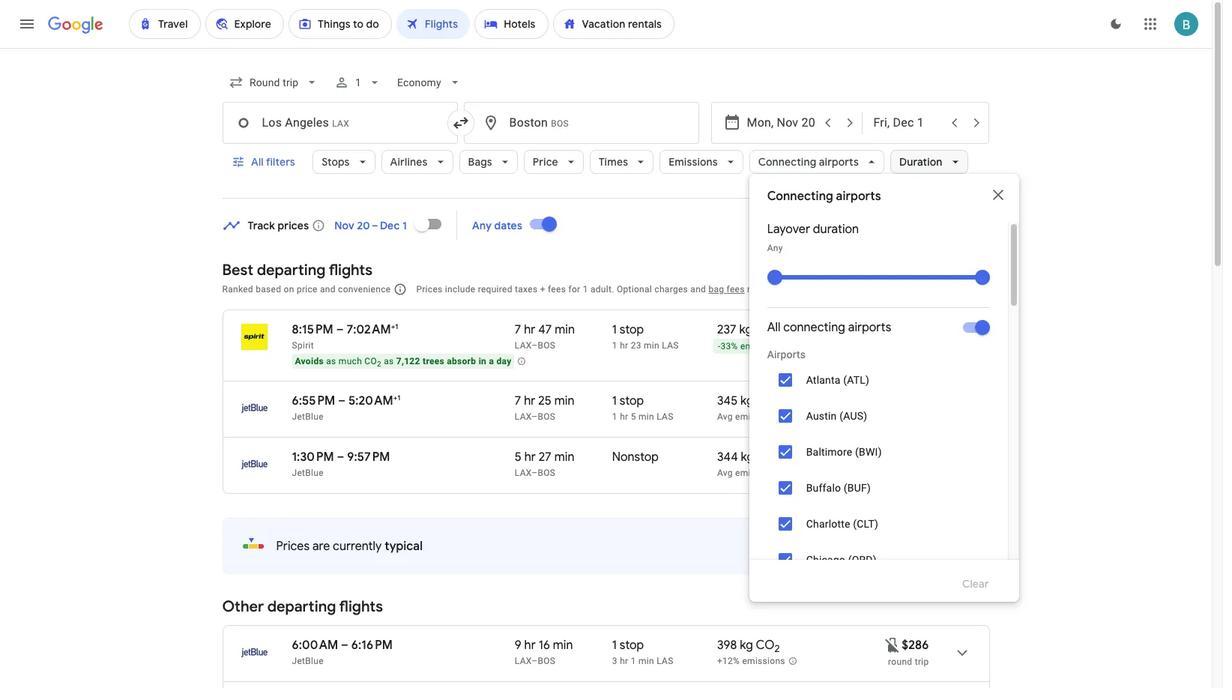 Task type: describe. For each thing, give the bounding box(es) containing it.
398 kg co 2
[[717, 638, 780, 655]]

emissions
[[669, 155, 718, 169]]

emissions down 345 kg co 2
[[736, 412, 779, 422]]

Departure time: 8:15 PM. text field
[[292, 322, 334, 337]]

trees
[[423, 356, 445, 367]]

nov
[[335, 219, 355, 232]]

best
[[222, 261, 254, 280]]

emissions down 237 kg co 2
[[741, 341, 784, 352]]

7:02 am
[[347, 322, 391, 337]]

5 inside "5 hr 27 min lax – bos"
[[515, 450, 522, 465]]

– inside 9 hr 16 min lax – bos
[[532, 656, 538, 667]]

ranked based on price and convenience
[[222, 284, 391, 295]]

total duration 7 hr 47 min. element
[[515, 322, 612, 340]]

2 for 237
[[774, 327, 780, 340]]

connecting inside connecting airports popup button
[[759, 155, 817, 169]]

sort
[[927, 282, 948, 295]]

398
[[717, 638, 737, 653]]

best departing flights
[[222, 261, 373, 280]]

only
[[949, 553, 972, 567]]

include
[[445, 284, 476, 295]]

bos for 27
[[538, 468, 556, 478]]

charlotte (clt)
[[807, 518, 879, 530]]

Departure time: 1:30 PM. text field
[[292, 450, 334, 465]]

1 avg from the top
[[717, 412, 733, 422]]

5 inside 1 stop 1 hr 5 min las
[[631, 412, 636, 422]]

286 US dollars text field
[[902, 638, 929, 653]]

convenience
[[338, 284, 391, 295]]

47
[[539, 322, 552, 337]]

9:57 pm
[[347, 450, 390, 465]]

all for all filters
[[251, 155, 263, 169]]

Arrival time: 9:57 PM. text field
[[347, 450, 390, 465]]

baltimore
[[807, 446, 853, 458]]

1 inside 6:55 pm – 5:20 am + 1
[[398, 393, 401, 403]]

kg for 344
[[741, 450, 754, 465]]

1 jetblue from the top
[[292, 412, 324, 422]]

(aus)
[[840, 410, 868, 422]]

2 vertical spatial airports
[[849, 320, 892, 335]]

flight details. leaves los angeles international airport at 6:00 am on monday, november 20 and arrives at boston logan international airport at 6:16 pm on monday, november 20. image
[[944, 635, 980, 671]]

prices
[[278, 219, 309, 232]]

stop for 7 hr 25 min
[[620, 394, 644, 409]]

+12%
[[717, 656, 740, 667]]

required
[[478, 284, 513, 295]]

other departing flights
[[222, 598, 383, 616]]

charlotte
[[807, 518, 851, 530]]

1 button
[[328, 64, 388, 100]]

total duration 7 hr 25 min. element
[[515, 394, 612, 411]]

stop for 9 hr 16 min
[[620, 638, 644, 653]]

buffalo (buf)
[[807, 482, 871, 494]]

layover (1 of 1) is a 1 hr 5 min layover at harry reid international airport in las vegas. element
[[612, 411, 710, 423]]

emissions down 398 kg co 2
[[743, 656, 786, 667]]

Arrival time: 7:02 AM on  Tuesday, November 21. text field
[[347, 322, 398, 337]]

co for 7 hr 47 min
[[756, 322, 774, 337]]

duration
[[900, 155, 943, 169]]

las for 345
[[657, 412, 674, 422]]

charges
[[655, 284, 688, 295]]

learn more about ranking image
[[394, 283, 407, 296]]

1 vertical spatial connecting
[[768, 189, 834, 204]]

6:55 pm – 5:20 am + 1
[[292, 393, 401, 409]]

25
[[539, 394, 552, 409]]

any dates
[[472, 219, 523, 232]]

only button
[[931, 542, 990, 578]]

co inside the 344 kg co 2 avg emissions
[[757, 450, 776, 465]]

stops button
[[313, 144, 375, 180]]

– inside 6:00 am – 6:16 pm jetblue
[[341, 638, 349, 653]]

1 and from the left
[[320, 284, 336, 295]]

total duration 9 hr 16 min. element
[[515, 638, 612, 655]]

344 kg co 2 avg emissions
[[717, 450, 781, 479]]

spirit
[[292, 340, 314, 351]]

change appearance image
[[1098, 6, 1134, 42]]

1 vertical spatial price
[[878, 541, 904, 554]]

bag fees button
[[709, 284, 745, 295]]

main menu image
[[18, 15, 36, 33]]

based
[[256, 284, 281, 295]]

leaves los angeles international airport at 6:00 am on monday, november 20 and arrives at boston logan international airport at 6:16 pm on monday, november 20. element
[[292, 638, 393, 653]]

lax for 9 hr 16 min
[[515, 656, 532, 667]]

3
[[612, 656, 618, 667]]

las for 237
[[662, 340, 679, 351]]

filters
[[266, 155, 295, 169]]

1:30 pm
[[292, 450, 334, 465]]

bags button
[[459, 144, 518, 180]]

6:00 am – 6:16 pm jetblue
[[292, 638, 393, 667]]

Arrival time: 5:20 AM on  Tuesday, November 21. text field
[[349, 393, 401, 409]]

1 stop 1 hr 5 min las
[[612, 394, 674, 422]]

on
[[284, 284, 294, 295]]

237 kg co 2
[[717, 322, 780, 340]]

all connecting airports
[[768, 320, 892, 335]]

avoids as much co 2 as 7,122 trees absorb in a day
[[295, 356, 512, 368]]

apply.
[[768, 284, 792, 295]]

1 stop flight. element for 7 hr 47 min
[[612, 322, 644, 340]]

round
[[889, 657, 913, 667]]

(buf)
[[844, 482, 871, 494]]

dates
[[495, 219, 523, 232]]

airlines
[[390, 155, 428, 169]]

avg emissions
[[717, 412, 779, 422]]

kg for 345
[[741, 394, 754, 409]]

1 vertical spatial airports
[[837, 189, 882, 204]]

sort by:
[[927, 282, 966, 295]]

7 hr 47 min lax – bos
[[515, 322, 575, 351]]

hr inside 1 stop 1 hr 5 min las
[[620, 412, 629, 422]]

hr inside 1 stop 1 hr 23 min las
[[620, 340, 629, 351]]

bos for 47
[[538, 340, 556, 351]]

nonstop flight. element
[[612, 450, 659, 467]]

absorb
[[447, 356, 476, 367]]

+12% emissions
[[717, 656, 786, 667]]

hr inside 7 hr 25 min lax – bos
[[524, 394, 536, 409]]

all filters
[[251, 155, 295, 169]]

8:15 pm
[[292, 322, 334, 337]]

are
[[313, 539, 330, 554]]

trip
[[915, 657, 929, 667]]

date
[[814, 217, 838, 231]]

find the best price region
[[222, 206, 990, 250]]

min inside the 7 hr 47 min lax – bos
[[555, 322, 575, 337]]

airports inside popup button
[[819, 155, 859, 169]]

connecting airports button
[[750, 144, 885, 180]]

8:15 pm – 7:02 am + 1
[[292, 322, 398, 337]]

prices for prices include required taxes + fees for 1 adult. optional charges and bag fees may apply. passenger assistance
[[416, 284, 443, 295]]

lax for 7 hr 47 min
[[515, 340, 532, 351]]

passenger assistance button
[[795, 284, 887, 295]]

1 vertical spatial connecting airports
[[768, 189, 882, 204]]

baltimore (bwi)
[[807, 446, 882, 458]]

hr inside 9 hr 16 min lax – bos
[[525, 638, 536, 653]]

stop for 7 hr 47 min
[[620, 322, 644, 337]]

Arrival time: 6:16 PM. text field
[[352, 638, 393, 653]]

times
[[599, 155, 628, 169]]

bos for 16
[[538, 656, 556, 667]]

min inside 1 stop 1 hr 23 min las
[[644, 340, 660, 351]]

33%
[[721, 341, 738, 352]]

times button
[[590, 144, 654, 180]]

– inside 1:30 pm – 9:57 pm jetblue
[[337, 450, 345, 465]]

avg inside the 344 kg co 2 avg emissions
[[717, 468, 733, 479]]

grid
[[840, 217, 860, 231]]

none search field containing connecting airports
[[222, 64, 1019, 688]]

+ for 7 hr 47 min
[[391, 322, 395, 331]]

co for 7 hr 25 min
[[757, 394, 775, 409]]

6:00 am
[[292, 638, 338, 653]]

– inside 6:55 pm – 5:20 am + 1
[[338, 394, 346, 409]]

1 stop 1 hr 23 min las
[[612, 322, 679, 351]]

leaves los angeles international airport at 8:15 pm on monday, november 20 and arrives at boston logan international airport at 7:02 am on tuesday, november 21. element
[[292, 322, 398, 337]]

austin
[[807, 410, 837, 422]]

lax for 7 hr 25 min
[[515, 412, 532, 422]]

total duration 5 hr 27 min. element
[[515, 450, 612, 467]]

duration button
[[891, 144, 968, 180]]



Task type: vqa. For each thing, say whether or not it's contained in the screenshot.
Help
no



Task type: locate. For each thing, give the bounding box(es) containing it.
2 up avg emissions
[[775, 398, 781, 411]]

avg
[[717, 412, 733, 422], [717, 468, 733, 479]]

prices right learn more about ranking "image"
[[416, 284, 443, 295]]

fees right bag
[[727, 284, 745, 295]]

4 bos from the top
[[538, 656, 556, 667]]

0 vertical spatial stop
[[620, 322, 644, 337]]

+ up avoids as much co 2 as 7,122 trees absorb in a day
[[391, 322, 395, 331]]

27
[[539, 450, 552, 465]]

6:16 pm
[[352, 638, 393, 653]]

kg up avg emissions
[[741, 394, 754, 409]]

0 horizontal spatial any
[[472, 219, 492, 232]]

lax inside 9 hr 16 min lax – bos
[[515, 656, 532, 667]]

min right 25
[[555, 394, 575, 409]]

lax up avoids as much co2 as 7122 trees absorb in a day. learn more about this calculation. icon
[[515, 340, 532, 351]]

stop up 23
[[620, 322, 644, 337]]

stop up layover (1 of 1) is a 1 hr 5 min layover at harry reid international airport in las vegas. 'element' at the bottom of the page
[[620, 394, 644, 409]]

0 vertical spatial airports
[[819, 155, 859, 169]]

layover (1 of 1) is a 3 hr 1 min layover at harry reid international airport in las vegas. element
[[612, 655, 710, 667]]

co inside avoids as much co 2 as 7,122 trees absorb in a day
[[365, 356, 377, 367]]

0 vertical spatial all
[[251, 155, 263, 169]]

las up nonstop
[[657, 412, 674, 422]]

5 up nonstop
[[631, 412, 636, 422]]

1 horizontal spatial any
[[768, 243, 783, 253]]

3 jetblue from the top
[[292, 656, 324, 667]]

None search field
[[222, 64, 1019, 688]]

– inside "5 hr 27 min lax – bos"
[[532, 468, 538, 478]]

1 horizontal spatial 5
[[631, 412, 636, 422]]

jetblue down the departure time: 1:30 pm. text field
[[292, 468, 324, 478]]

stop inside 1 stop 3 hr 1 min las
[[620, 638, 644, 653]]

airlines button
[[381, 144, 453, 180]]

hr inside the 7 hr 47 min lax – bos
[[524, 322, 536, 337]]

airports up grid
[[837, 189, 882, 204]]

1 vertical spatial departing
[[267, 598, 336, 616]]

fees
[[548, 284, 566, 295], [727, 284, 745, 295]]

leaves los angeles international airport at 1:30 pm on monday, november 20 and arrives at boston logan international airport at 9:57 pm on monday, november 20. element
[[292, 450, 390, 465]]

hr left 47
[[524, 322, 536, 337]]

– down total duration 7 hr 25 min. element
[[532, 412, 538, 422]]

stops
[[322, 155, 350, 169]]

2 inside 237 kg co 2
[[774, 327, 780, 340]]

7,122
[[396, 356, 420, 367]]

prices are currently typical
[[276, 539, 423, 554]]

16
[[539, 638, 550, 653]]

for
[[569, 284, 581, 295]]

price button
[[524, 144, 584, 180]]

0 vertical spatial jetblue
[[292, 412, 324, 422]]

0 vertical spatial las
[[662, 340, 679, 351]]

bag
[[709, 284, 725, 295]]

7 inside the 7 hr 47 min lax – bos
[[515, 322, 521, 337]]

flights up "convenience"
[[329, 261, 373, 280]]

5:20 am
[[349, 394, 394, 409]]

learn more about tracked prices image
[[312, 219, 326, 232]]

taxes
[[515, 284, 538, 295]]

avg down 344
[[717, 468, 733, 479]]

1 horizontal spatial prices
[[416, 284, 443, 295]]

price right view
[[878, 541, 904, 554]]

by:
[[951, 282, 966, 295]]

fees left 'for'
[[548, 284, 566, 295]]

flights for other departing flights
[[339, 598, 383, 616]]

jetblue inside 1:30 pm – 9:57 pm jetblue
[[292, 468, 324, 478]]

0 vertical spatial 5
[[631, 412, 636, 422]]

lax down total duration 7 hr 25 min. element
[[515, 412, 532, 422]]

3 1 stop flight. element from the top
[[612, 638, 644, 655]]

– down the total duration 7 hr 47 min. element
[[532, 340, 538, 351]]

hr inside "5 hr 27 min lax – bos"
[[525, 450, 536, 465]]

$286
[[902, 638, 929, 653]]

bos down 47
[[538, 340, 556, 351]]

hr left 25
[[524, 394, 536, 409]]

date grid button
[[775, 211, 872, 238]]

co right 344
[[757, 450, 776, 465]]

1 vertical spatial 1 stop flight. element
[[612, 394, 644, 411]]

kg
[[740, 322, 753, 337], [741, 394, 754, 409], [741, 450, 754, 465], [740, 638, 754, 653]]

2 jetblue from the top
[[292, 468, 324, 478]]

connecting
[[759, 155, 817, 169], [768, 189, 834, 204]]

2 fees from the left
[[727, 284, 745, 295]]

and left bag
[[691, 284, 706, 295]]

0 horizontal spatial prices
[[276, 539, 310, 554]]

1 vertical spatial 7
[[515, 394, 521, 409]]

emissions inside the 344 kg co 2 avg emissions
[[736, 468, 779, 479]]

a
[[489, 356, 494, 367]]

lax for 5 hr 27 min
[[515, 468, 532, 478]]

hr left 27
[[525, 450, 536, 465]]

avoids as much co2 as 7122 trees absorb in a day. learn more about this calculation. image
[[518, 357, 527, 366]]

lax inside 7 hr 25 min lax – bos
[[515, 412, 532, 422]]

None text field
[[222, 102, 458, 144]]

Departure text field
[[747, 103, 816, 143]]

2 inside 345 kg co 2
[[775, 398, 781, 411]]

min up nonstop
[[639, 412, 655, 422]]

2 inside 398 kg co 2
[[775, 643, 780, 655]]

2 as from the left
[[384, 356, 394, 367]]

Departure time: 6:00 AM. text field
[[292, 638, 338, 653]]

2 inside avoids as much co 2 as 7,122 trees absorb in a day
[[377, 360, 382, 368]]

3 stop from the top
[[620, 638, 644, 653]]

avoids
[[295, 356, 324, 367]]

2 up airports
[[774, 327, 780, 340]]

all
[[251, 155, 263, 169], [768, 320, 781, 335]]

1 horizontal spatial and
[[691, 284, 706, 295]]

price
[[533, 155, 558, 169]]

None text field
[[464, 102, 699, 144]]

2 for 398
[[775, 643, 780, 655]]

1 stop flight. element
[[612, 322, 644, 340], [612, 394, 644, 411], [612, 638, 644, 655]]

1 stop flight. element up nonstop
[[612, 394, 644, 411]]

2 vertical spatial las
[[657, 656, 674, 667]]

0 vertical spatial connecting
[[759, 155, 817, 169]]

0 vertical spatial any
[[472, 219, 492, 232]]

kg inside 237 kg co 2
[[740, 322, 753, 337]]

sort by: button
[[921, 275, 990, 302]]

connecting
[[784, 320, 846, 335]]

jetblue inside 6:00 am – 6:16 pm jetblue
[[292, 656, 324, 667]]

in
[[479, 356, 487, 367]]

(ord)
[[849, 554, 877, 566]]

2 right 344
[[776, 455, 781, 467]]

1 7 from the top
[[515, 322, 521, 337]]

flights up 6:16 pm text box
[[339, 598, 383, 616]]

las inside 1 stop 1 hr 5 min las
[[657, 412, 674, 422]]

– right 1:30 pm on the left bottom of the page
[[337, 450, 345, 465]]

price right on
[[297, 284, 318, 295]]

any inside find the best price region
[[472, 219, 492, 232]]

2 avg from the top
[[717, 468, 733, 479]]

nov 20 – dec 1
[[335, 219, 407, 232]]

0 vertical spatial connecting airports
[[759, 155, 859, 169]]

departing for other
[[267, 598, 336, 616]]

hr inside 1 stop 3 hr 1 min las
[[620, 656, 629, 667]]

swap origin and destination. image
[[452, 114, 470, 132]]

lax inside "5 hr 27 min lax – bos"
[[515, 468, 532, 478]]

this price for this flight doesn't include overhead bin access. if you need a carry-on bag, use the bags filter to update prices. image
[[884, 636, 902, 654]]

7 left 47
[[515, 322, 521, 337]]

bos down 27
[[538, 468, 556, 478]]

1 stop from the top
[[620, 322, 644, 337]]

1 horizontal spatial all
[[768, 320, 781, 335]]

7 inside 7 hr 25 min lax – bos
[[515, 394, 521, 409]]

2 vertical spatial +
[[394, 393, 398, 403]]

1 stop flight. element up 23
[[612, 322, 644, 340]]

avg down 345
[[717, 412, 733, 422]]

1 horizontal spatial as
[[384, 356, 394, 367]]

6:55 pm
[[292, 394, 335, 409]]

stop inside 1 stop 1 hr 23 min las
[[620, 322, 644, 337]]

flights for best departing flights
[[329, 261, 373, 280]]

kg inside the 344 kg co 2 avg emissions
[[741, 450, 754, 465]]

2 stop from the top
[[620, 394, 644, 409]]

– inside the 7 hr 47 min lax – bos
[[532, 340, 538, 351]]

layover (1 of 1) is a 1 hr 23 min layover at harry reid international airport in las vegas. element
[[612, 340, 710, 352]]

– down total duration 9 hr 16 min. element
[[532, 656, 538, 667]]

jetblue
[[292, 412, 324, 422], [292, 468, 324, 478], [292, 656, 324, 667]]

lax inside the 7 hr 47 min lax – bos
[[515, 340, 532, 351]]

connecting airports up date grid button
[[768, 189, 882, 204]]

7 left 25
[[515, 394, 521, 409]]

1 inside find the best price region
[[403, 219, 407, 232]]

all filters button
[[222, 144, 307, 180]]

and down best departing flights
[[320, 284, 336, 295]]

bos down 16
[[538, 656, 556, 667]]

0 vertical spatial 7
[[515, 322, 521, 337]]

hr right the 3
[[620, 656, 629, 667]]

jetblue for 1:30 pm
[[292, 468, 324, 478]]

min right 27
[[555, 450, 575, 465]]

adult.
[[591, 284, 615, 295]]

2 inside the 344 kg co 2 avg emissions
[[776, 455, 781, 467]]

kg up -33% emissions
[[740, 322, 753, 337]]

stop up layover (1 of 1) is a 3 hr 1 min layover at harry reid international airport in las vegas. element
[[620, 638, 644, 653]]

emissions button
[[660, 144, 744, 180]]

view price history
[[851, 541, 941, 554]]

2 for 344
[[776, 455, 781, 467]]

0 vertical spatial flights
[[329, 261, 373, 280]]

min right 47
[[555, 322, 575, 337]]

7 for 7 hr 25 min
[[515, 394, 521, 409]]

jetblue down departure time: 6:55 pm. text field
[[292, 412, 324, 422]]

0 horizontal spatial price
[[297, 284, 318, 295]]

bos inside 7 hr 25 min lax – bos
[[538, 412, 556, 422]]

las for 398
[[657, 656, 674, 667]]

close dialog image
[[990, 186, 1007, 204]]

min inside 1 stop 1 hr 5 min las
[[639, 412, 655, 422]]

may
[[748, 284, 765, 295]]

min inside 9 hr 16 min lax – bos
[[553, 638, 573, 653]]

ranked
[[222, 284, 253, 295]]

kg inside 345 kg co 2
[[741, 394, 754, 409]]

1 horizontal spatial fees
[[727, 284, 745, 295]]

Departure time: 6:55 PM. text field
[[292, 394, 335, 409]]

3 lax from the top
[[515, 468, 532, 478]]

7 for 7 hr 47 min
[[515, 322, 521, 337]]

min right 23
[[644, 340, 660, 351]]

atlanta (atl)
[[807, 374, 870, 386]]

1 vertical spatial +
[[391, 322, 395, 331]]

chicago (ord)
[[807, 554, 877, 566]]

7
[[515, 322, 521, 337], [515, 394, 521, 409]]

– right 8:15 pm text field
[[336, 322, 344, 337]]

1 1 stop flight. element from the top
[[612, 322, 644, 340]]

kg right 344
[[741, 450, 754, 465]]

1 vertical spatial any
[[768, 243, 783, 253]]

bos inside the 7 hr 47 min lax – bos
[[538, 340, 556, 351]]

connecting airports inside connecting airports popup button
[[759, 155, 859, 169]]

main content containing best departing flights
[[222, 206, 990, 688]]

1 vertical spatial jetblue
[[292, 468, 324, 478]]

co right much
[[365, 356, 377, 367]]

9 hr 16 min lax – bos
[[515, 638, 573, 667]]

1 stop flight. element up the 3
[[612, 638, 644, 655]]

3 bos from the top
[[538, 468, 556, 478]]

7 hr 25 min lax – bos
[[515, 394, 575, 422]]

co up +12% emissions
[[756, 638, 775, 653]]

0 vertical spatial departing
[[257, 261, 326, 280]]

Return text field
[[874, 103, 943, 143]]

prices left are
[[276, 539, 310, 554]]

-
[[718, 341, 721, 352]]

0 vertical spatial 1 stop flight. element
[[612, 322, 644, 340]]

las right the 3
[[657, 656, 674, 667]]

as left 7,122
[[384, 356, 394, 367]]

0 vertical spatial prices
[[416, 284, 443, 295]]

– inside 7 hr 25 min lax – bos
[[532, 412, 538, 422]]

min right the 3
[[639, 656, 655, 667]]

kg inside 398 kg co 2
[[740, 638, 754, 653]]

2 and from the left
[[691, 284, 706, 295]]

1 vertical spatial flights
[[339, 598, 383, 616]]

hr left 23
[[620, 340, 629, 351]]

0 horizontal spatial as
[[326, 356, 336, 367]]

2
[[774, 327, 780, 340], [377, 360, 382, 368], [775, 398, 781, 411], [776, 455, 781, 467], [775, 643, 780, 655]]

co up avg emissions
[[757, 394, 775, 409]]

1 vertical spatial prices
[[276, 539, 310, 554]]

connecting up layover
[[768, 189, 834, 204]]

co inside 345 kg co 2
[[757, 394, 775, 409]]

las inside 1 stop 3 hr 1 min las
[[657, 656, 674, 667]]

+ inside 6:55 pm – 5:20 am + 1
[[394, 393, 398, 403]]

+ right taxes
[[540, 284, 546, 295]]

assistance
[[842, 284, 887, 295]]

stop inside 1 stop 1 hr 5 min las
[[620, 394, 644, 409]]

bos inside 9 hr 16 min lax – bos
[[538, 656, 556, 667]]

5 hr 27 min lax – bos
[[515, 450, 575, 478]]

bags
[[468, 155, 493, 169]]

(atl)
[[844, 374, 870, 386]]

all for all connecting airports
[[768, 320, 781, 335]]

237
[[717, 322, 737, 337]]

other
[[222, 598, 264, 616]]

all left filters
[[251, 155, 263, 169]]

all up airports
[[768, 320, 781, 335]]

0 vertical spatial price
[[297, 284, 318, 295]]

prices for prices are currently typical
[[276, 539, 310, 554]]

2 up +12% emissions
[[775, 643, 780, 655]]

chicago
[[807, 554, 846, 566]]

leaves los angeles international airport at 6:55 pm on monday, november 20 and arrives at boston logan international airport at 5:20 am on tuesday, november 21. element
[[292, 393, 401, 409]]

optional
[[617, 284, 652, 295]]

1 horizontal spatial price
[[878, 541, 904, 554]]

0 horizontal spatial fees
[[548, 284, 566, 295]]

+ for 7 hr 25 min
[[394, 393, 398, 403]]

airports up date grid
[[819, 155, 859, 169]]

1 stop flight. element for 9 hr 16 min
[[612, 638, 644, 655]]

much
[[339, 356, 362, 367]]

las right 23
[[662, 340, 679, 351]]

departing for best
[[257, 261, 326, 280]]

2 for 345
[[775, 398, 781, 411]]

0 vertical spatial +
[[540, 284, 546, 295]]

any left dates
[[472, 219, 492, 232]]

all inside button
[[251, 155, 263, 169]]

– right 6:55 pm
[[338, 394, 346, 409]]

round trip
[[889, 657, 929, 667]]

1 as from the left
[[326, 356, 336, 367]]

0 horizontal spatial 5
[[515, 450, 522, 465]]

co inside 398 kg co 2
[[756, 638, 775, 653]]

2 7 from the top
[[515, 394, 521, 409]]

0 horizontal spatial and
[[320, 284, 336, 295]]

None field
[[222, 69, 325, 96], [391, 69, 468, 96], [222, 69, 325, 96], [391, 69, 468, 96]]

+ inside 8:15 pm – 7:02 am + 1
[[391, 322, 395, 331]]

airports down assistance
[[849, 320, 892, 335]]

min inside 7 hr 25 min lax – bos
[[555, 394, 575, 409]]

2 vertical spatial stop
[[620, 638, 644, 653]]

1 vertical spatial stop
[[620, 394, 644, 409]]

day
[[497, 356, 512, 367]]

1 inside popup button
[[355, 76, 361, 88]]

history
[[906, 541, 941, 554]]

– down total duration 5 hr 27 min. element at the bottom of page
[[532, 468, 538, 478]]

connecting airports down departure "text box"
[[759, 155, 859, 169]]

2 lax from the top
[[515, 412, 532, 422]]

lax down 9
[[515, 656, 532, 667]]

min inside "5 hr 27 min lax – bos"
[[555, 450, 575, 465]]

1 stop flight. element for 7 hr 25 min
[[612, 394, 644, 411]]

1 lax from the top
[[515, 340, 532, 351]]

2 bos from the top
[[538, 412, 556, 422]]

departing up on
[[257, 261, 326, 280]]

prices include required taxes + fees for 1 adult. optional charges and bag fees may apply. passenger assistance
[[416, 284, 887, 295]]

1 vertical spatial avg
[[717, 468, 733, 479]]

typical
[[385, 539, 423, 554]]

kg for 237
[[740, 322, 753, 337]]

bos inside "5 hr 27 min lax – bos"
[[538, 468, 556, 478]]

track prices
[[248, 219, 309, 232]]

1 fees from the left
[[548, 284, 566, 295]]

2 vertical spatial jetblue
[[292, 656, 324, 667]]

currently
[[333, 539, 382, 554]]

4 lax from the top
[[515, 656, 532, 667]]

connecting down departure "text box"
[[759, 155, 817, 169]]

min right 16
[[553, 638, 573, 653]]

track
[[248, 219, 275, 232]]

prices
[[416, 284, 443, 295], [276, 539, 310, 554]]

co for 9 hr 16 min
[[756, 638, 775, 653]]

min inside 1 stop 3 hr 1 min las
[[639, 656, 655, 667]]

any inside layover duration any
[[768, 243, 783, 253]]

as left much
[[326, 356, 336, 367]]

2 right much
[[377, 360, 382, 368]]

bos for 25
[[538, 412, 556, 422]]

1 inside 8:15 pm – 7:02 am + 1
[[395, 322, 398, 331]]

+ down avoids as much co 2 as 7,122 trees absorb in a day
[[394, 393, 398, 403]]

lax down total duration 5 hr 27 min. element at the bottom of page
[[515, 468, 532, 478]]

bos down 25
[[538, 412, 556, 422]]

hr up nonstop
[[620, 412, 629, 422]]

stop
[[620, 322, 644, 337], [620, 394, 644, 409], [620, 638, 644, 653]]

loading results progress bar
[[0, 48, 1212, 51]]

1 vertical spatial 5
[[515, 450, 522, 465]]

kg up +12% emissions
[[740, 638, 754, 653]]

emissions down 344
[[736, 468, 779, 479]]

main content
[[222, 206, 990, 688]]

0 horizontal spatial all
[[251, 155, 263, 169]]

jetblue down departure time: 6:00 am. 'text box'
[[292, 656, 324, 667]]

1 vertical spatial all
[[768, 320, 781, 335]]

hr right 9
[[525, 638, 536, 653]]

departing up departure time: 6:00 am. 'text box'
[[267, 598, 336, 616]]

airports
[[768, 349, 806, 361]]

austin (aus)
[[807, 410, 868, 422]]

5
[[631, 412, 636, 422], [515, 450, 522, 465]]

1 bos from the top
[[538, 340, 556, 351]]

1 vertical spatial las
[[657, 412, 674, 422]]

0 vertical spatial avg
[[717, 412, 733, 422]]

– inside 8:15 pm – 7:02 am + 1
[[336, 322, 344, 337]]

hr
[[524, 322, 536, 337], [620, 340, 629, 351], [524, 394, 536, 409], [620, 412, 629, 422], [525, 450, 536, 465], [525, 638, 536, 653], [620, 656, 629, 667]]

passenger
[[795, 284, 839, 295]]

2 1 stop flight. element from the top
[[612, 394, 644, 411]]

jetblue for 6:00 am
[[292, 656, 324, 667]]

– left 6:16 pm at bottom
[[341, 638, 349, 653]]

345 kg co 2
[[717, 394, 781, 411]]

co inside 237 kg co 2
[[756, 322, 774, 337]]

any down layover
[[768, 243, 783, 253]]

kg for 398
[[740, 638, 754, 653]]

layover
[[768, 222, 811, 237]]

las inside 1 stop 1 hr 23 min las
[[662, 340, 679, 351]]

co up -33% emissions
[[756, 322, 774, 337]]

2 vertical spatial 1 stop flight. element
[[612, 638, 644, 655]]

5 left 27
[[515, 450, 522, 465]]



